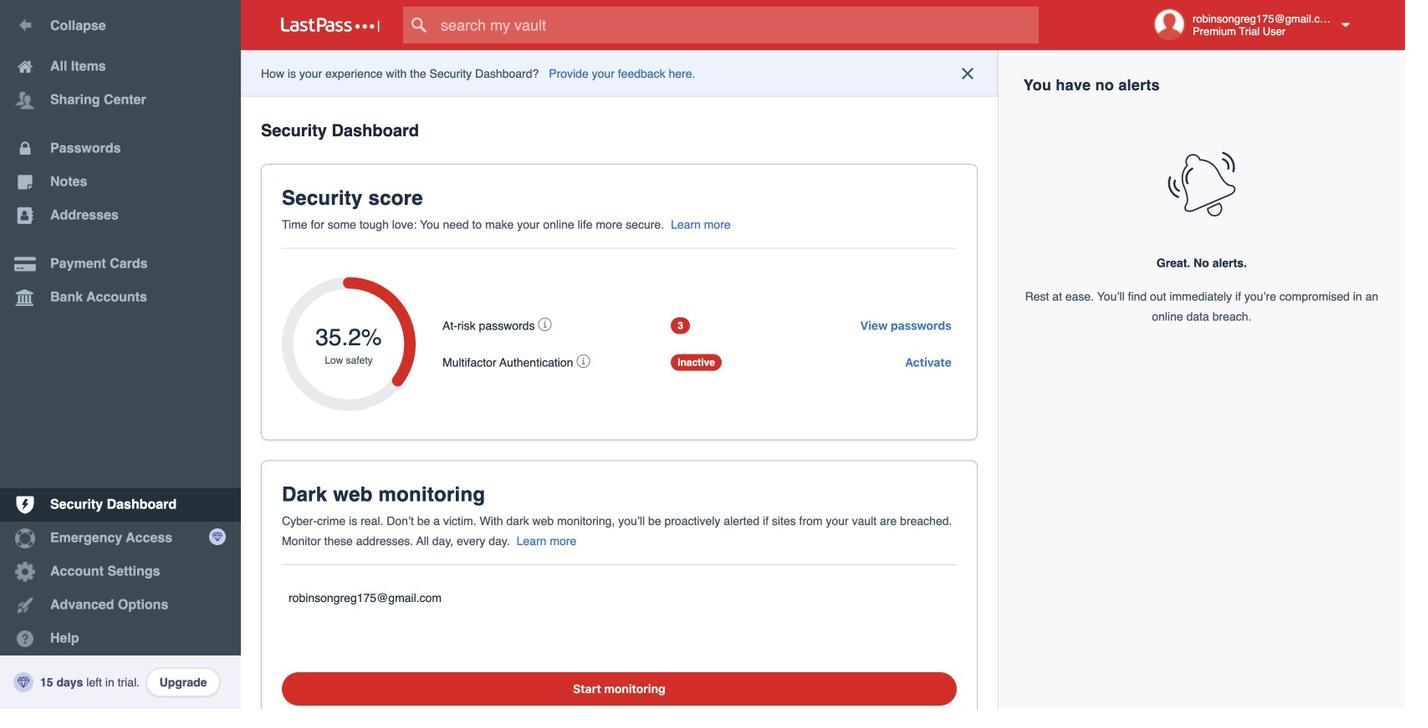 Task type: vqa. For each thing, say whether or not it's contained in the screenshot.
New item navigation
no



Task type: describe. For each thing, give the bounding box(es) containing it.
main navigation navigation
[[0, 0, 241, 710]]

search my vault text field
[[403, 7, 1072, 44]]



Task type: locate. For each thing, give the bounding box(es) containing it.
Search search field
[[403, 7, 1072, 44]]

lastpass image
[[281, 18, 380, 33]]



